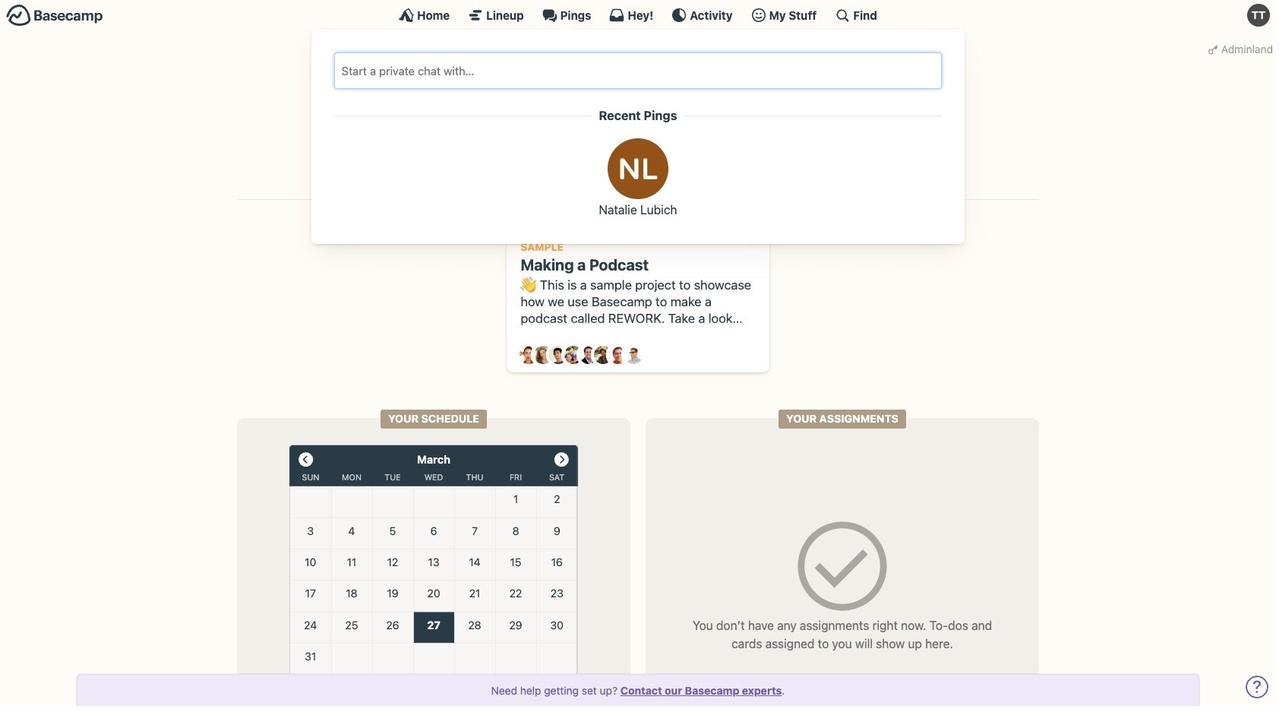 Task type: describe. For each thing, give the bounding box(es) containing it.
terry turtle image
[[1248, 4, 1271, 27]]

cheryl walters image
[[535, 346, 553, 364]]

josh fiske image
[[580, 346, 598, 364]]

keyboard shortcut: ⌘ + / image
[[836, 8, 851, 23]]

Start a private chat with… text field
[[341, 59, 936, 82]]

switch accounts image
[[6, 4, 103, 27]]

nicole katz image
[[595, 346, 613, 364]]



Task type: vqa. For each thing, say whether or not it's contained in the screenshot.
Natalie Lubich image
yes



Task type: locate. For each thing, give the bounding box(es) containing it.
jared davis image
[[550, 346, 568, 364]]

annie bryan image
[[520, 346, 538, 364]]

jennifer young image
[[565, 346, 583, 364]]

natalie lubich image
[[608, 138, 669, 199]]

steve marsh image
[[610, 346, 628, 364]]

victor cooper image
[[625, 346, 643, 364]]

main element
[[0, 0, 1277, 244]]



